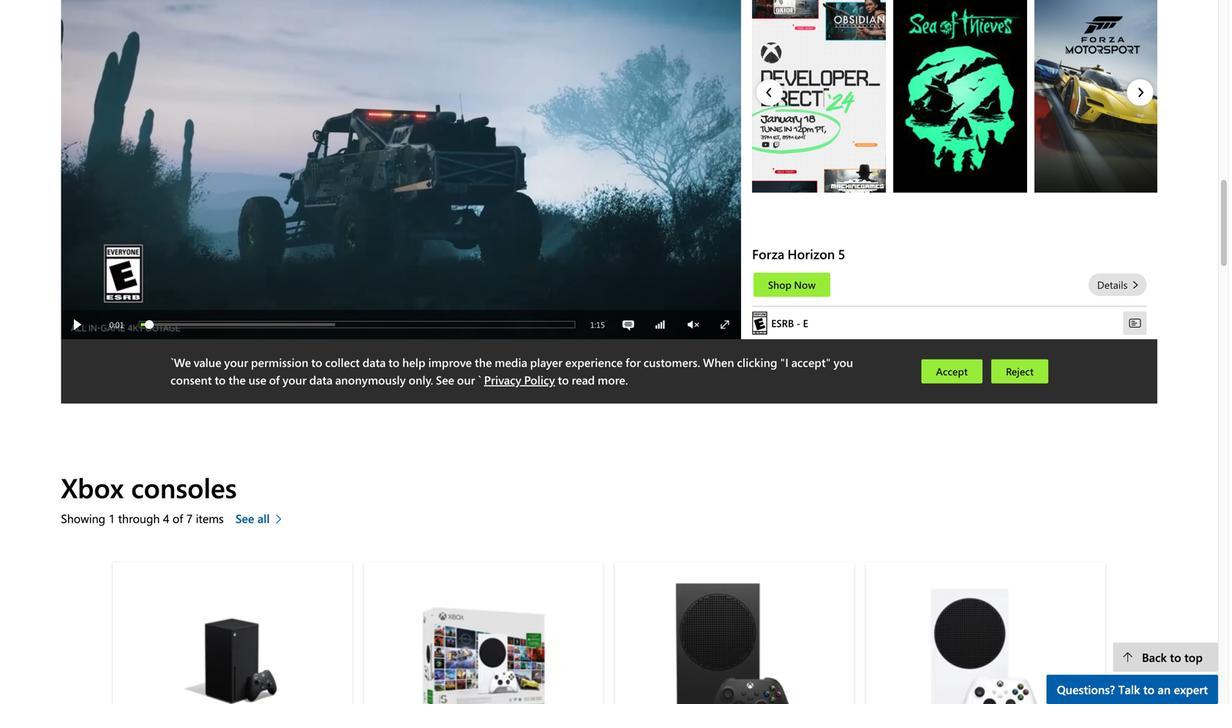 Task type: describe. For each thing, give the bounding box(es) containing it.
see
[[236, 511, 254, 527]]

all
[[258, 511, 270, 527]]

through
[[118, 511, 160, 527]]

expert
[[1174, 682, 1208, 698]]

an
[[1158, 682, 1171, 698]]

xbox
[[61, 470, 124, 506]]

talk
[[1119, 682, 1141, 698]]

to inside questions? talk to an expert dropdown button
[[1144, 682, 1155, 698]]

1
[[109, 511, 115, 527]]

back
[[1142, 650, 1167, 666]]

xbox consoles element
[[52, 470, 1166, 705]]

xbox consoles
[[61, 470, 237, 506]]

top
[[1185, 650, 1203, 666]]

back to top
[[1142, 650, 1203, 666]]



Task type: vqa. For each thing, say whether or not it's contained in the screenshot.
us. within Enjoy free returns on almost any physical product you buy from us. Just send it back in like-new condition in its original packaging by January 31, 2024 for a full refund. Some exclusions apply.
no



Task type: locate. For each thing, give the bounding box(es) containing it.
to left an at the bottom right of the page
[[1144, 682, 1155, 698]]

1 horizontal spatial to
[[1170, 650, 1182, 666]]

4
[[163, 511, 169, 527]]

questions? talk to an expert button
[[1047, 675, 1218, 705]]

consoles
[[131, 470, 237, 506]]

showing
[[61, 511, 105, 527]]

1 vertical spatial to
[[1144, 682, 1155, 698]]

showing 1 through 4 of 7 items
[[61, 511, 224, 527]]

to inside back to top link
[[1170, 650, 1182, 666]]

see all link
[[236, 510, 290, 528]]

questions? talk to an expert
[[1057, 682, 1208, 698]]

0 vertical spatial to
[[1170, 650, 1182, 666]]

to
[[1170, 650, 1182, 666], [1144, 682, 1155, 698]]

questions?
[[1057, 682, 1116, 698]]

of
[[173, 511, 183, 527]]

back to top link
[[1114, 643, 1218, 673]]

to left top
[[1170, 650, 1182, 666]]

items
[[196, 511, 224, 527]]

0 horizontal spatial to
[[1144, 682, 1155, 698]]

see all
[[236, 511, 270, 527]]

7
[[186, 511, 193, 527]]



